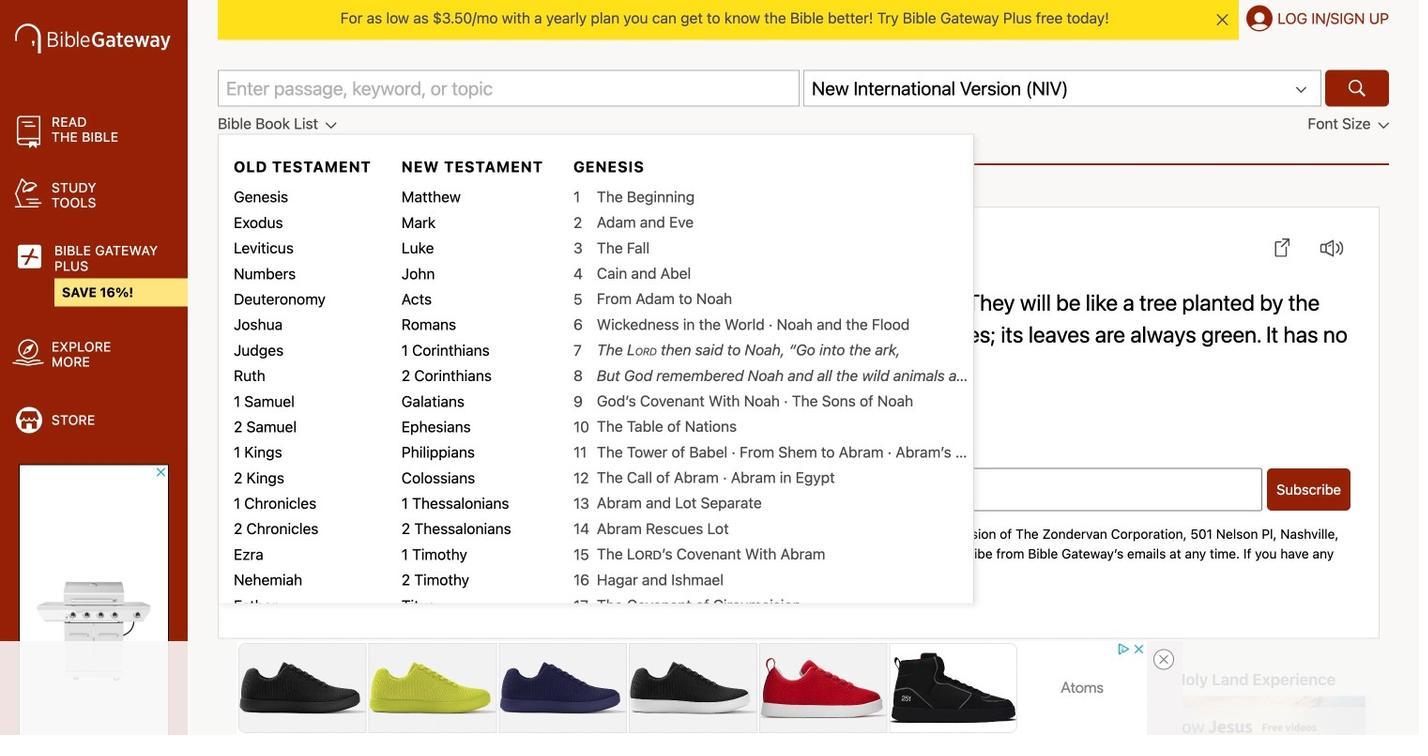 Task type: describe. For each thing, give the bounding box(es) containing it.
4 homepage block image image from the left
[[1144, 696, 1366, 735]]

1 homepage block image image from the left
[[241, 696, 463, 735]]

share image
[[1275, 238, 1290, 257]]

1 horizontal spatial advertisement element
[[237, 641, 1147, 735]]

Quick Search text field
[[218, 70, 800, 106]]

Your Email Address field
[[247, 468, 1263, 511]]

2 homepage block image image from the left
[[542, 696, 764, 735]]



Task type: locate. For each thing, give the bounding box(es) containing it.
3 homepage block image image from the left
[[843, 696, 1065, 735]]

search image
[[1346, 77, 1369, 99]]

homepage block image image
[[241, 696, 463, 735], [542, 696, 764, 735], [843, 696, 1065, 735], [1144, 696, 1366, 735]]

user notice alert
[[188, 0, 1419, 40]]

advertisement element
[[19, 464, 169, 735], [237, 641, 1147, 735]]

None search field
[[218, 70, 1389, 106]]

0 horizontal spatial advertisement element
[[19, 464, 169, 735]]



Task type: vqa. For each thing, say whether or not it's contained in the screenshot.
the Your Email Address text box on the bottom right of the page
no



